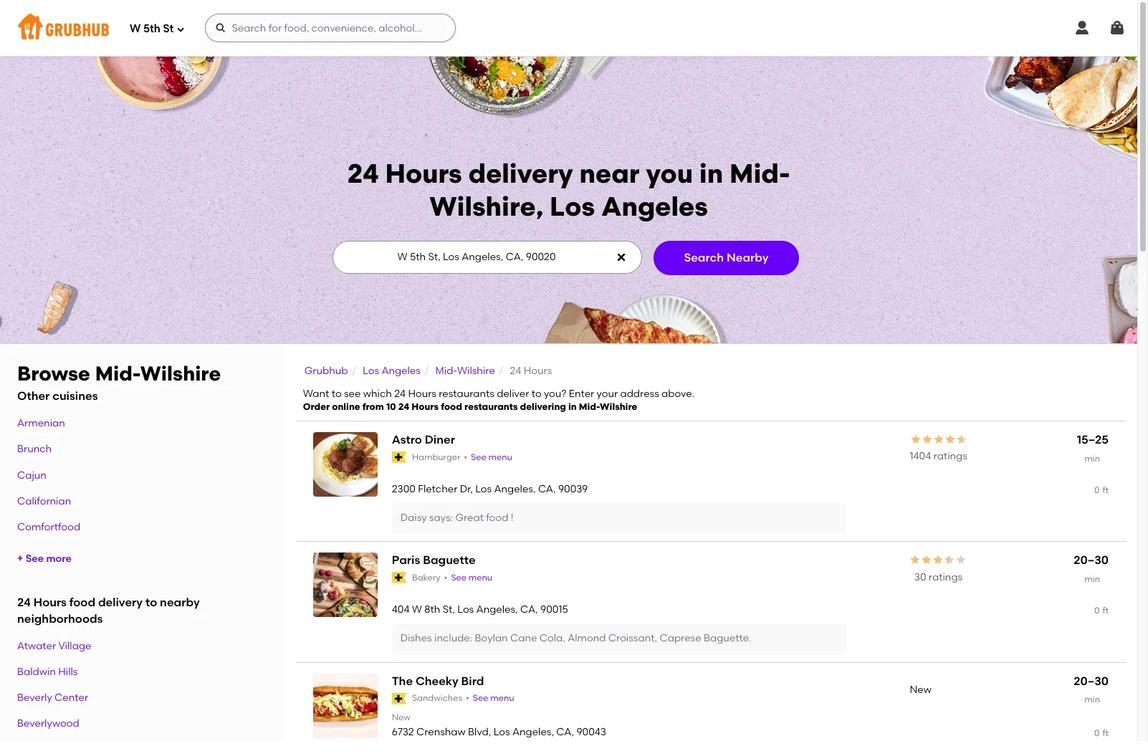 Task type: describe. For each thing, give the bounding box(es) containing it.
+
[[17, 553, 23, 565]]

st
[[163, 22, 174, 35]]

svg image
[[215, 22, 227, 34]]

bakery
[[412, 573, 441, 583]]

0 for paris baguette
[[1095, 606, 1100, 616]]

los inside new 6732 crenshaw blvd, los angeles, ca, 90043
[[494, 726, 510, 738]]

min for the cheeky bird
[[1085, 695, 1100, 705]]

paris baguette
[[392, 554, 476, 567]]

hours down the los angeles
[[408, 388, 437, 400]]

cajun link
[[17, 469, 46, 481]]

los angeles link
[[363, 365, 421, 377]]

croissant,
[[608, 632, 657, 645]]

angeles inside the 24 hours delivery near you in mid- wilshire, los angeles
[[601, 191, 708, 222]]

daisy says: great food !
[[401, 512, 514, 524]]

min for astro diner
[[1085, 453, 1100, 463]]

los right st,
[[458, 604, 474, 616]]

deliver
[[497, 388, 529, 400]]

blvd,
[[468, 726, 491, 738]]

center
[[55, 692, 88, 704]]

hamburger
[[412, 452, 460, 462]]

0 ft for astro diner
[[1095, 485, 1109, 495]]

ft for the cheeky bird
[[1103, 728, 1109, 738]]

you?
[[544, 388, 567, 400]]

beverly center
[[17, 692, 88, 704]]

delivery inside the 24 hours delivery near you in mid- wilshire, los angeles
[[469, 158, 573, 189]]

menu for paris baguette
[[469, 573, 493, 583]]

90039
[[558, 483, 588, 495]]

food inside want to see which 24 hours restaurants deliver to you? enter your address above. order online from 10 24 hours food restaurants delivering in mid-wilshire
[[441, 402, 462, 412]]

5th
[[143, 22, 161, 35]]

atwater village
[[17, 640, 91, 652]]

0 vertical spatial ca,
[[538, 483, 556, 495]]

!
[[511, 512, 514, 524]]

food inside '24 hours food delivery to nearby neighborhoods'
[[69, 596, 95, 610]]

the cheeky bird link
[[392, 674, 704, 690]]

10
[[386, 402, 396, 412]]

californian link
[[17, 495, 71, 507]]

1 horizontal spatial wilshire
[[457, 365, 495, 377]]

new for new
[[910, 684, 932, 696]]

mid- inside want to see which 24 hours restaurants deliver to you? enter your address above. order online from 10 24 hours food restaurants delivering in mid-wilshire
[[579, 402, 600, 412]]

order
[[303, 402, 330, 412]]

which
[[363, 388, 392, 400]]

paris
[[392, 554, 420, 567]]

30
[[915, 571, 927, 583]]

24 hours delivery near you in mid- wilshire, los angeles
[[347, 158, 790, 222]]

8th
[[425, 604, 440, 616]]

baguette
[[423, 554, 476, 567]]

menu for the cheeky bird
[[490, 693, 514, 703]]

Search for food, convenience, alcohol... search field
[[205, 14, 456, 42]]

sandwiches • see menu
[[412, 693, 514, 703]]

want to see which 24 hours restaurants deliver to you? enter your address above. order online from 10 24 hours food restaurants delivering in mid-wilshire
[[303, 388, 695, 412]]

hours for 24 hours food delivery to nearby neighborhoods
[[34, 596, 67, 610]]

delivering
[[520, 402, 566, 412]]

mid-wilshire link
[[436, 365, 495, 377]]

subscription pass image
[[392, 452, 406, 463]]

astro diner link
[[392, 432, 704, 448]]

dishes include: boylan cane cola, almond croissant, caprese baguette.
[[401, 632, 752, 645]]

baguette.
[[704, 632, 752, 645]]

20–30 for paris baguette
[[1074, 554, 1109, 567]]

see inside button
[[26, 553, 44, 565]]

search nearby button
[[653, 241, 800, 275]]

enter
[[569, 388, 594, 400]]

hours up astro diner
[[412, 402, 439, 412]]

diner
[[425, 433, 455, 447]]

baldwin hills link
[[17, 666, 78, 678]]

angeles, for blvd,
[[513, 726, 554, 738]]

almond
[[568, 632, 606, 645]]

ratings for 15–25
[[934, 450, 968, 463]]

sandwiches
[[412, 693, 462, 703]]

include:
[[434, 632, 473, 645]]

bird
[[461, 674, 484, 688]]

15–25 min
[[1077, 433, 1109, 463]]

24 hours
[[510, 365, 552, 377]]

wilshire,
[[430, 191, 544, 222]]

1 vertical spatial w
[[412, 604, 422, 616]]

0 for the cheeky bird
[[1095, 728, 1100, 738]]

baldwin hills
[[17, 666, 78, 678]]

boylan
[[475, 632, 508, 645]]

0 vertical spatial restaurants
[[439, 388, 495, 400]]

30 ratings
[[915, 571, 963, 583]]

atwater village link
[[17, 640, 91, 652]]

online
[[332, 402, 360, 412]]

• for cheeky
[[466, 693, 469, 703]]

ft for astro diner
[[1103, 485, 1109, 495]]

nearby
[[727, 251, 769, 264]]

mid- inside the 24 hours delivery near you in mid- wilshire, los angeles
[[730, 158, 790, 189]]

astro
[[392, 433, 422, 447]]

village
[[58, 640, 91, 652]]

delivery inside '24 hours food delivery to nearby neighborhoods'
[[98, 596, 143, 610]]

beverlywood
[[17, 718, 79, 730]]

• for baguette
[[444, 573, 448, 583]]

see for paris baguette
[[451, 573, 467, 583]]

grubhub link
[[304, 365, 348, 377]]

Search Address search field
[[332, 241, 641, 273]]

address
[[620, 388, 659, 400]]

other cuisines
[[17, 390, 98, 403]]

hamburger • see menu
[[412, 452, 512, 462]]

astro diner delivery image
[[313, 432, 378, 497]]

menu for astro diner
[[489, 452, 512, 462]]

w inside main navigation navigation
[[130, 22, 141, 35]]

2 horizontal spatial to
[[532, 388, 542, 400]]

hours for 24 hours delivery near you in mid- wilshire, los angeles
[[385, 158, 462, 189]]

1404
[[910, 450, 931, 463]]

los right dr,
[[475, 483, 492, 495]]

new for new 6732 crenshaw blvd, los angeles, ca, 90043
[[392, 713, 411, 723]]

above.
[[662, 388, 695, 400]]

paris baguette link
[[392, 553, 704, 569]]

to inside '24 hours food delivery to nearby neighborhoods'
[[145, 596, 157, 610]]

subscription pass image for the
[[392, 693, 406, 705]]

0 vertical spatial angeles,
[[494, 483, 536, 495]]



Task type: locate. For each thing, give the bounding box(es) containing it.
1 horizontal spatial new
[[910, 684, 932, 696]]

see
[[344, 388, 361, 400]]

1 vertical spatial 0 ft
[[1095, 606, 1109, 616]]

404
[[392, 604, 410, 616]]

browse
[[17, 361, 90, 385]]

see menu link for astro diner
[[471, 451, 512, 464]]

mid-wilshire
[[436, 365, 495, 377]]

+ see more button
[[17, 547, 72, 572]]

hours for 24 hours
[[524, 365, 552, 377]]

1 vertical spatial ca,
[[520, 604, 538, 616]]

3 0 from the top
[[1095, 728, 1100, 738]]

atwater
[[17, 640, 56, 652]]

6732
[[392, 726, 414, 738]]

wilshire
[[140, 361, 221, 385], [457, 365, 495, 377], [600, 402, 638, 412]]

2 vertical spatial food
[[69, 596, 95, 610]]

cuisines
[[52, 390, 98, 403]]

cheeky
[[416, 674, 459, 688]]

cane
[[510, 632, 537, 645]]

2 min from the top
[[1085, 574, 1100, 584]]

1 subscription pass image from the top
[[392, 572, 406, 584]]

w left the 8th
[[412, 604, 422, 616]]

menu up new 6732 crenshaw blvd, los angeles, ca, 90043
[[490, 693, 514, 703]]

+ see more
[[17, 553, 72, 565]]

you
[[646, 158, 693, 189]]

24 hours food delivery to nearby neighborhoods
[[17, 596, 200, 626]]

1 vertical spatial 20–30 min
[[1074, 674, 1109, 705]]

los down near
[[550, 191, 595, 222]]

2300 fletcher dr, los angeles, ca, 90039
[[392, 483, 588, 495]]

2 vertical spatial 0 ft
[[1095, 728, 1109, 738]]

0 vertical spatial angeles
[[601, 191, 708, 222]]

0 vertical spatial •
[[464, 452, 467, 462]]

1 horizontal spatial in
[[700, 158, 723, 189]]

see up 2300 fletcher dr, los angeles, ca, 90039
[[471, 452, 486, 462]]

from
[[362, 402, 384, 412]]

angeles, up boylan
[[476, 604, 518, 616]]

los angeles
[[363, 365, 421, 377]]

new
[[910, 684, 932, 696], [392, 713, 411, 723]]

0 vertical spatial in
[[700, 158, 723, 189]]

restaurants down mid-wilshire
[[439, 388, 495, 400]]

0 vertical spatial 20–30
[[1074, 554, 1109, 567]]

2 ft from the top
[[1103, 606, 1109, 616]]

in right the you
[[700, 158, 723, 189]]

star icon image
[[910, 434, 922, 445], [922, 434, 933, 445], [933, 434, 945, 445], [945, 434, 956, 445], [956, 434, 967, 445], [956, 434, 967, 445], [910, 554, 921, 566], [921, 554, 933, 566], [933, 554, 944, 566], [944, 554, 956, 566], [944, 554, 956, 566], [956, 554, 967, 566]]

3 min from the top
[[1085, 695, 1100, 705]]

nearby
[[160, 596, 200, 610]]

0 vertical spatial w
[[130, 22, 141, 35]]

1 vertical spatial ratings
[[929, 571, 963, 583]]

search nearby
[[684, 251, 769, 264]]

to left nearby
[[145, 596, 157, 610]]

comfortfood
[[17, 521, 80, 533]]

0 vertical spatial ratings
[[934, 450, 968, 463]]

2 20–30 min from the top
[[1074, 674, 1109, 705]]

24 for 24 hours food delivery to nearby neighborhoods
[[17, 596, 31, 610]]

see down baguette
[[451, 573, 467, 583]]

angeles, down the cheeky bird link
[[513, 726, 554, 738]]

subscription pass image down paris
[[392, 572, 406, 584]]

2 vertical spatial •
[[466, 693, 469, 703]]

2 horizontal spatial wilshire
[[600, 402, 638, 412]]

see menu link up 2300 fletcher dr, los angeles, ca, 90039
[[471, 451, 512, 464]]

0 horizontal spatial wilshire
[[140, 361, 221, 385]]

1 vertical spatial min
[[1085, 574, 1100, 584]]

in down 'enter'
[[568, 402, 577, 412]]

2 horizontal spatial food
[[486, 512, 509, 524]]

1 vertical spatial restaurants
[[465, 402, 518, 412]]

see for astro diner
[[471, 452, 486, 462]]

los inside the 24 hours delivery near you in mid- wilshire, los angeles
[[550, 191, 595, 222]]

ratings right 1404
[[934, 450, 968, 463]]

cajun
[[17, 469, 46, 481]]

0 horizontal spatial w
[[130, 22, 141, 35]]

0 vertical spatial 0 ft
[[1095, 485, 1109, 495]]

angeles down the you
[[601, 191, 708, 222]]

delivery left nearby
[[98, 596, 143, 610]]

ca, inside new 6732 crenshaw blvd, los angeles, ca, 90043
[[557, 726, 574, 738]]

w
[[130, 22, 141, 35], [412, 604, 422, 616]]

hills
[[58, 666, 78, 678]]

hours up you?
[[524, 365, 552, 377]]

los up which
[[363, 365, 379, 377]]

see for the cheeky bird
[[473, 693, 488, 703]]

1 vertical spatial in
[[568, 402, 577, 412]]

2 vertical spatial 0
[[1095, 728, 1100, 738]]

in inside want to see which 24 hours restaurants deliver to you? enter your address above. order online from 10 24 hours food restaurants delivering in mid-wilshire
[[568, 402, 577, 412]]

•
[[464, 452, 467, 462], [444, 573, 448, 583], [466, 693, 469, 703]]

0 vertical spatial food
[[441, 402, 462, 412]]

2 vertical spatial ca,
[[557, 726, 574, 738]]

ratings right 30
[[929, 571, 963, 583]]

1 min from the top
[[1085, 453, 1100, 463]]

• down baguette
[[444, 573, 448, 583]]

caprese
[[660, 632, 702, 645]]

1404 ratings
[[910, 450, 968, 463]]

angeles, up ! at the left bottom of the page
[[494, 483, 536, 495]]

menu
[[489, 452, 512, 462], [469, 573, 493, 583], [490, 693, 514, 703]]

1 horizontal spatial angeles
[[601, 191, 708, 222]]

1 vertical spatial see menu link
[[451, 572, 493, 584]]

3 ft from the top
[[1103, 728, 1109, 738]]

beverly
[[17, 692, 52, 704]]

20–30 min for paris baguette
[[1074, 554, 1109, 584]]

ft
[[1103, 485, 1109, 495], [1103, 606, 1109, 616], [1103, 728, 1109, 738]]

near
[[580, 158, 640, 189]]

2 20–30 from the top
[[1074, 674, 1109, 688]]

angeles, for st,
[[476, 604, 518, 616]]

to
[[332, 388, 342, 400], [532, 388, 542, 400], [145, 596, 157, 610]]

0 horizontal spatial delivery
[[98, 596, 143, 610]]

2300
[[392, 483, 416, 495]]

15–25
[[1077, 433, 1109, 447]]

see down bird
[[473, 693, 488, 703]]

in
[[700, 158, 723, 189], [568, 402, 577, 412]]

see menu link
[[471, 451, 512, 464], [451, 572, 493, 584], [473, 693, 514, 705]]

1 vertical spatial angeles
[[382, 365, 421, 377]]

grubhub
[[304, 365, 348, 377]]

0 for astro diner
[[1095, 485, 1100, 495]]

0
[[1095, 485, 1100, 495], [1095, 606, 1100, 616], [1095, 728, 1100, 738]]

90015
[[540, 604, 568, 616]]

1 vertical spatial food
[[486, 512, 509, 524]]

ca, left 90039
[[538, 483, 556, 495]]

0 horizontal spatial angeles
[[382, 365, 421, 377]]

20–30 for the cheeky bird
[[1074, 674, 1109, 688]]

ft for paris baguette
[[1103, 606, 1109, 616]]

cola,
[[540, 632, 565, 645]]

see right the +
[[26, 553, 44, 565]]

hours
[[385, 158, 462, 189], [524, 365, 552, 377], [408, 388, 437, 400], [412, 402, 439, 412], [34, 596, 67, 610]]

24 for 24 hours
[[510, 365, 521, 377]]

1 vertical spatial subscription pass image
[[392, 693, 406, 705]]

says:
[[429, 512, 453, 524]]

paris baguette delivery image
[[313, 553, 378, 617]]

subscription pass image for paris
[[392, 572, 406, 584]]

2 vertical spatial ft
[[1103, 728, 1109, 738]]

20–30 min for the cheeky bird
[[1074, 674, 1109, 705]]

1 vertical spatial delivery
[[98, 596, 143, 610]]

crenshaw
[[416, 726, 466, 738]]

browse hero image
[[0, 56, 1138, 343]]

0 vertical spatial subscription pass image
[[392, 572, 406, 584]]

restaurants down deliver
[[465, 402, 518, 412]]

new inside new 6732 crenshaw blvd, los angeles, ca, 90043
[[392, 713, 411, 723]]

daisy
[[401, 512, 427, 524]]

• right hamburger
[[464, 452, 467, 462]]

delivery up 'wilshire,'
[[469, 158, 573, 189]]

0 vertical spatial see menu link
[[471, 451, 512, 464]]

1 horizontal spatial delivery
[[469, 158, 573, 189]]

baldwin
[[17, 666, 56, 678]]

hours inside the 24 hours delivery near you in mid- wilshire, los angeles
[[385, 158, 462, 189]]

w 5th st
[[130, 22, 174, 35]]

1 ft from the top
[[1103, 485, 1109, 495]]

st,
[[443, 604, 455, 616]]

90043
[[577, 726, 606, 738]]

1 horizontal spatial w
[[412, 604, 422, 616]]

1 vertical spatial menu
[[469, 573, 493, 583]]

in inside the 24 hours delivery near you in mid- wilshire, los angeles
[[700, 158, 723, 189]]

food left ! at the left bottom of the page
[[486, 512, 509, 524]]

2 vertical spatial angeles,
[[513, 726, 554, 738]]

subscription pass image
[[392, 572, 406, 584], [392, 693, 406, 705]]

ca, left 90015
[[520, 604, 538, 616]]

1 0 from the top
[[1095, 485, 1100, 495]]

see menu link for the cheeky bird
[[473, 693, 514, 705]]

0 vertical spatial 0
[[1095, 485, 1100, 495]]

mid-
[[730, 158, 790, 189], [95, 361, 140, 385], [436, 365, 457, 377], [579, 402, 600, 412]]

24 inside '24 hours food delivery to nearby neighborhoods'
[[17, 596, 31, 610]]

1 horizontal spatial to
[[332, 388, 342, 400]]

• for diner
[[464, 452, 467, 462]]

3 0 ft from the top
[[1095, 728, 1109, 738]]

0 vertical spatial menu
[[489, 452, 512, 462]]

0 horizontal spatial in
[[568, 402, 577, 412]]

2 0 from the top
[[1095, 606, 1100, 616]]

2 0 ft from the top
[[1095, 606, 1109, 616]]

great
[[455, 512, 484, 524]]

1 vertical spatial 0
[[1095, 606, 1100, 616]]

404 w 8th st, los angeles, ca, 90015
[[392, 604, 568, 616]]

angeles up which
[[382, 365, 421, 377]]

los right blvd,
[[494, 726, 510, 738]]

0 ft for paris baguette
[[1095, 606, 1109, 616]]

24 for 24 hours delivery near you in mid- wilshire, los angeles
[[347, 158, 379, 189]]

ca, for 90015
[[520, 604, 538, 616]]

your
[[597, 388, 618, 400]]

fletcher
[[418, 483, 458, 495]]

armenian link
[[17, 417, 65, 429]]

hours up neighborhoods
[[34, 596, 67, 610]]

w left the "5th"
[[130, 22, 141, 35]]

ca, for 90043
[[557, 726, 574, 738]]

brunch link
[[17, 443, 52, 455]]

browse mid-wilshire
[[17, 361, 221, 385]]

1 20–30 min from the top
[[1074, 554, 1109, 584]]

more
[[46, 553, 72, 565]]

neighborhoods
[[17, 612, 103, 626]]

angeles
[[601, 191, 708, 222], [382, 365, 421, 377]]

ca, left 90043
[[557, 726, 574, 738]]

beverlywood link
[[17, 718, 79, 730]]

2 vertical spatial min
[[1085, 695, 1100, 705]]

astro diner
[[392, 433, 455, 447]]

hours up 'wilshire,'
[[385, 158, 462, 189]]

2 vertical spatial see menu link
[[473, 693, 514, 705]]

californian
[[17, 495, 71, 507]]

the cheeky bird delivery image
[[313, 674, 378, 738]]

to left see
[[332, 388, 342, 400]]

1 vertical spatial new
[[392, 713, 411, 723]]

0 vertical spatial delivery
[[469, 158, 573, 189]]

1 vertical spatial 20–30
[[1074, 674, 1109, 688]]

min inside 15–25 min
[[1085, 453, 1100, 463]]

main navigation navigation
[[0, 0, 1138, 56]]

min
[[1085, 453, 1100, 463], [1085, 574, 1100, 584], [1085, 695, 1100, 705]]

subscription pass image down the
[[392, 693, 406, 705]]

dr,
[[460, 483, 473, 495]]

angeles, inside new 6732 crenshaw blvd, los angeles, ca, 90043
[[513, 726, 554, 738]]

1 vertical spatial angeles,
[[476, 604, 518, 616]]

see menu link up new 6732 crenshaw blvd, los angeles, ca, 90043
[[473, 693, 514, 705]]

1 vertical spatial •
[[444, 573, 448, 583]]

0 horizontal spatial food
[[69, 596, 95, 610]]

see menu link for paris baguette
[[451, 572, 493, 584]]

hours inside '24 hours food delivery to nearby neighborhoods'
[[34, 596, 67, 610]]

new 6732 crenshaw blvd, los angeles, ca, 90043
[[392, 713, 606, 738]]

1 vertical spatial ft
[[1103, 606, 1109, 616]]

1 horizontal spatial food
[[441, 402, 462, 412]]

0 vertical spatial 20–30 min
[[1074, 554, 1109, 584]]

0 ft
[[1095, 485, 1109, 495], [1095, 606, 1109, 616], [1095, 728, 1109, 738]]

20–30 min
[[1074, 554, 1109, 584], [1074, 674, 1109, 705]]

ratings
[[934, 450, 968, 463], [929, 571, 963, 583]]

0 horizontal spatial to
[[145, 596, 157, 610]]

food up 'diner'
[[441, 402, 462, 412]]

1 0 ft from the top
[[1095, 485, 1109, 495]]

comfortfood link
[[17, 521, 80, 533]]

0 ft for the cheeky bird
[[1095, 728, 1109, 738]]

beverly center link
[[17, 692, 88, 704]]

• down bird
[[466, 693, 469, 703]]

1 20–30 from the top
[[1074, 554, 1109, 567]]

food up neighborhoods
[[69, 596, 95, 610]]

dishes
[[401, 632, 432, 645]]

min for paris baguette
[[1085, 574, 1100, 584]]

to up delivering
[[532, 388, 542, 400]]

ratings for 20–30
[[929, 571, 963, 583]]

20–30
[[1074, 554, 1109, 567], [1074, 674, 1109, 688]]

other
[[17, 390, 50, 403]]

armenian
[[17, 417, 65, 429]]

menu up 2300 fletcher dr, los angeles, ca, 90039
[[489, 452, 512, 462]]

0 vertical spatial new
[[910, 684, 932, 696]]

wilshire inside want to see which 24 hours restaurants deliver to you? enter your address above. order online from 10 24 hours food restaurants delivering in mid-wilshire
[[600, 402, 638, 412]]

see menu link down baguette
[[451, 572, 493, 584]]

menu up 404 w 8th st, los angeles, ca, 90015
[[469, 573, 493, 583]]

ca,
[[538, 483, 556, 495], [520, 604, 538, 616], [557, 726, 574, 738]]

2 subscription pass image from the top
[[392, 693, 406, 705]]

0 horizontal spatial new
[[392, 713, 411, 723]]

svg image
[[1074, 19, 1091, 37], [1109, 19, 1126, 37], [177, 25, 185, 33], [615, 251, 627, 263]]

2 vertical spatial menu
[[490, 693, 514, 703]]

0 vertical spatial ft
[[1103, 485, 1109, 495]]

24 inside the 24 hours delivery near you in mid- wilshire, los angeles
[[347, 158, 379, 189]]

0 vertical spatial min
[[1085, 453, 1100, 463]]



Task type: vqa. For each thing, say whether or not it's contained in the screenshot.
Hours associated with 24 Hours food delivery to nearby neighborhoods
yes



